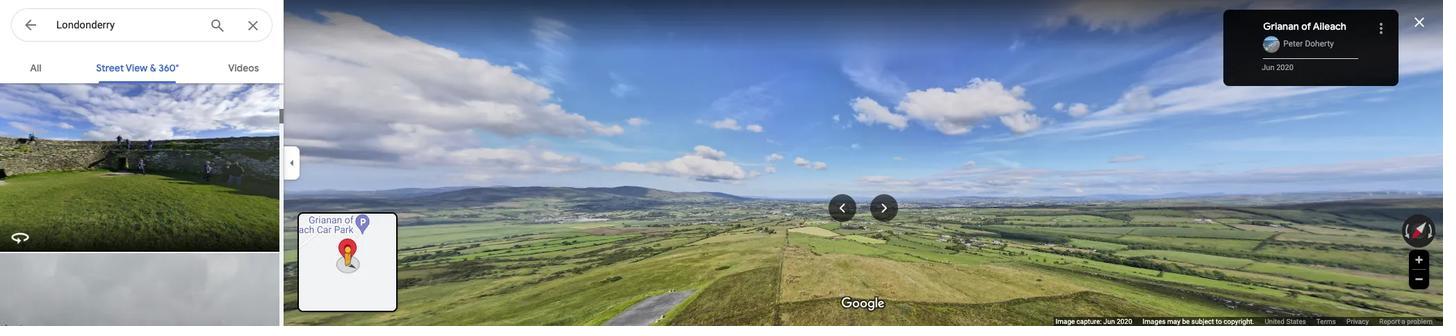 Task type: locate. For each thing, give the bounding box(es) containing it.
peter doherty
[[1283, 39, 1334, 49]]


[[22, 15, 39, 35]]

1 vertical spatial jun
[[1103, 318, 1115, 326]]

 button
[[11, 8, 50, 44]]

report a problem link
[[1379, 318, 1433, 327]]

videos
[[228, 62, 259, 74]]

to
[[1216, 318, 1222, 326]]

footer inside google maps 'element'
[[1056, 318, 1443, 327]]

terms button
[[1317, 318, 1336, 327]]

1 horizontal spatial jun
[[1262, 63, 1275, 72]]

privacy
[[1346, 318, 1369, 326]]

united states
[[1265, 318, 1306, 326]]

jun down view peter doherty's profile image
[[1262, 63, 1275, 72]]

2020 left images
[[1117, 318, 1132, 326]]

360°
[[158, 62, 179, 74]]

jun right the capture:
[[1103, 318, 1115, 326]]

None field
[[56, 17, 198, 33]]

2020
[[1276, 63, 1294, 72], [1117, 318, 1132, 326]]

be
[[1182, 318, 1190, 326]]

street
[[96, 62, 124, 74]]

1 vertical spatial 2020
[[1117, 318, 1132, 326]]

report
[[1379, 318, 1400, 326]]

images
[[1143, 318, 1166, 326]]

0 horizontal spatial jun
[[1103, 318, 1115, 326]]

footer
[[1056, 318, 1443, 327]]

united states button
[[1265, 318, 1306, 327]]

jun
[[1262, 63, 1275, 72], [1103, 318, 1115, 326]]

all
[[30, 62, 41, 74]]

tab list
[[0, 50, 284, 83]]

2020 down the peter
[[1276, 63, 1294, 72]]

zoom in image
[[1414, 255, 1424, 266]]

photos of grianan of aileach main content
[[0, 50, 284, 327]]

view
[[126, 62, 148, 74]]

collapse side panel image
[[284, 156, 300, 171]]

doherty
[[1305, 39, 1334, 49]]

0 vertical spatial 2020
[[1276, 63, 1294, 72]]

1 horizontal spatial 2020
[[1276, 63, 1294, 72]]

0 vertical spatial jun
[[1262, 63, 1275, 72]]

footer containing image capture: jun 2020
[[1056, 318, 1443, 327]]

tab list containing all
[[0, 50, 284, 83]]

photo 3 image
[[0, 51, 282, 252]]

subject
[[1191, 318, 1214, 326]]

zoom out image
[[1414, 275, 1424, 285]]

privacy button
[[1346, 318, 1369, 327]]

united
[[1265, 318, 1285, 326]]



Task type: describe. For each thing, give the bounding box(es) containing it.
capture:
[[1077, 318, 1102, 326]]

street view & 360°
[[96, 62, 179, 74]]

all button
[[14, 50, 58, 83]]

tab list inside google maps 'element'
[[0, 50, 284, 83]]

copyright.
[[1224, 318, 1254, 326]]

photo 4 image
[[0, 254, 282, 327]]

none field inside londonderry field
[[56, 17, 198, 33]]

image
[[1056, 318, 1075, 326]]

0 horizontal spatial 2020
[[1117, 318, 1132, 326]]

image capture: jun 2020
[[1056, 318, 1132, 326]]

videos button
[[217, 50, 270, 83]]

Londonderry field
[[11, 8, 272, 42]]

view peter doherty's profile image
[[1263, 36, 1280, 53]]

may
[[1167, 318, 1180, 326]]

terms
[[1317, 318, 1336, 326]]

&
[[150, 62, 156, 74]]

images may be subject to copyright.
[[1143, 318, 1254, 326]]

jun inside footer
[[1103, 318, 1115, 326]]

aileach
[[1313, 20, 1347, 33]]

report a problem
[[1379, 318, 1433, 326]]

states
[[1286, 318, 1306, 326]]

peter
[[1283, 39, 1303, 49]]

grianan of aileach
[[1263, 20, 1347, 33]]

a
[[1402, 318, 1405, 326]]

street view & 360° button
[[85, 50, 190, 83]]

of
[[1301, 20, 1311, 33]]

google maps element
[[0, 0, 1443, 327]]

problem
[[1407, 318, 1433, 326]]

jun 2020
[[1262, 63, 1294, 72]]

interactive map image
[[299, 214, 396, 311]]

grianan
[[1263, 20, 1299, 33]]

peter doherty link
[[1283, 39, 1334, 49]]

 search field
[[11, 8, 284, 44]]



Task type: vqa. For each thing, say whether or not it's contained in the screenshot.
Dec for Las
no



